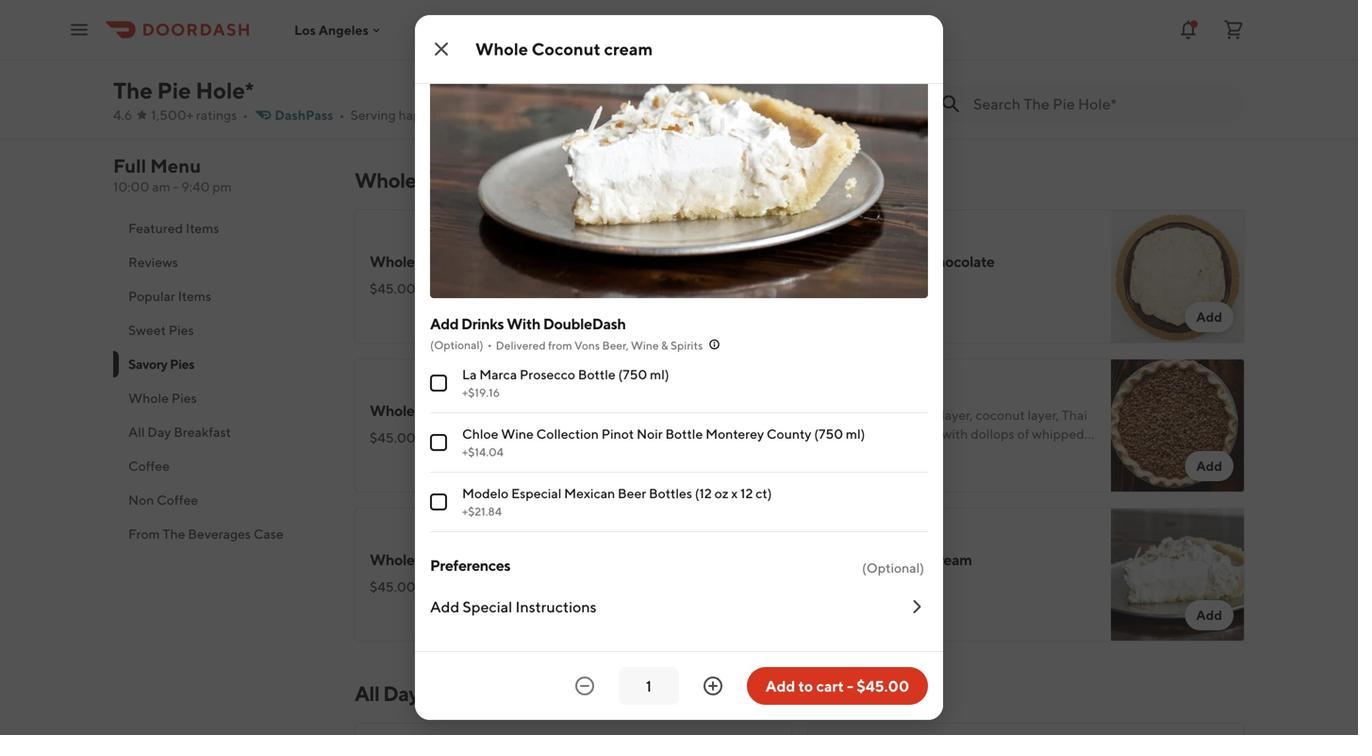 Task type: describe. For each thing, give the bounding box(es) containing it.
(optional) for (optional) •
[[430, 338, 484, 351]]

decrease quantity by 1 image
[[574, 675, 596, 697]]

buffalo
[[370, 37, 419, 55]]

- inside full menu 10:00 am - 9:40 pm
[[173, 179, 179, 194]]

whole pumpkin pie image
[[659, 359, 793, 493]]

toasted
[[967, 445, 1012, 460]]

with
[[507, 315, 541, 333]]

dollops
[[971, 426, 1015, 442]]

whole apple crumble image
[[659, 209, 793, 343]]

1 vertical spatial with
[[938, 445, 964, 460]]

whole pies button
[[113, 381, 332, 415]]

2 horizontal spatial cream
[[931, 551, 973, 568]]

$45.00 for whole mexican chocolate
[[823, 281, 869, 296]]

10:00
[[113, 179, 149, 194]]

beer
[[618, 485, 647, 501]]

artichoke
[[879, 37, 945, 55]]

$45.00 down whole apple crumble
[[370, 281, 416, 296]]

• left 0.7
[[575, 107, 581, 123]]

the inside button
[[163, 526, 185, 542]]

from
[[128, 526, 160, 542]]

time
[[541, 107, 568, 123]]

whole coconut cream dialog
[[415, 0, 944, 720]]

savory pies
[[128, 356, 194, 372]]

preferences
[[430, 556, 511, 574]]

coffee button
[[113, 449, 332, 483]]

non
[[128, 492, 154, 508]]

12
[[741, 485, 753, 501]]

delivered
[[496, 339, 546, 352]]

bottles
[[649, 485, 693, 501]]

from the beverages case
[[128, 526, 284, 542]]

especial
[[511, 485, 562, 501]]

coconut
[[976, 407, 1026, 423]]

wine inside chloe wine collection pinot noir bottle monterey county (750 ml) +$14.04
[[501, 426, 534, 442]]

x
[[731, 485, 738, 501]]

and
[[863, 445, 885, 460]]

Item Search search field
[[974, 93, 1230, 114]]

1 vertical spatial coconut
[[870, 551, 929, 568]]

sweet pies button
[[113, 313, 332, 347]]

savory
[[128, 356, 167, 372]]

pies inside button
[[172, 390, 197, 406]]

chloe wine collection pinot noir bottle monterey county (750 ml) +$14.04
[[462, 426, 866, 459]]

(12
[[695, 485, 712, 501]]

the pie hole*
[[113, 77, 254, 104]]

popular items
[[128, 288, 211, 304]]

cereal
[[823, 407, 859, 423]]

$8.49
[[370, 66, 405, 81]]

add inside add special instructions button
[[430, 598, 460, 616]]

add inside add to cart - $45.00 button
[[766, 677, 796, 695]]

2 layer, from the left
[[1028, 407, 1060, 423]]

spinach artichoke
[[823, 37, 945, 55]]

coconut.
[[1015, 445, 1068, 460]]

pies down happiness
[[420, 168, 459, 192]]

featured items
[[128, 220, 219, 236]]

1 vertical spatial coffee
[[157, 492, 198, 508]]

breakfast inside button
[[174, 424, 231, 440]]

1 horizontal spatial day
[[383, 681, 419, 706]]

los angeles button
[[294, 22, 384, 38]]

full
[[113, 155, 146, 177]]

pumpkin
[[417, 401, 478, 419]]

add to cart - $45.00
[[766, 677, 910, 695]]

0 horizontal spatial pie
[[157, 77, 191, 104]]

earl
[[417, 551, 444, 568]]

pies right savory
[[170, 356, 194, 372]]

to
[[799, 677, 814, 695]]

collection
[[537, 426, 599, 442]]

add button for buffalo chicken hand pie
[[733, 87, 781, 117]]

from
[[548, 339, 572, 352]]

modelo especial mexican beer bottles (12 oz x 12 ct) +$21.84
[[462, 485, 772, 518]]

1,500+ ratings •
[[151, 107, 248, 123]]

county
[[767, 426, 812, 442]]

mi
[[610, 107, 625, 123]]

whole earl grey image
[[659, 508, 793, 642]]

whole inside button
[[128, 390, 169, 406]]

add button for whole coconut cream
[[1186, 600, 1234, 630]]

prosecco
[[520, 367, 576, 382]]

100% (9)
[[446, 281, 500, 296]]

am
[[152, 179, 170, 194]]

tea
[[823, 426, 842, 442]]

pies inside "button"
[[169, 322, 194, 338]]

all day breakfast inside button
[[128, 424, 231, 440]]

marca
[[480, 367, 517, 382]]

whole pecan pie image
[[1112, 359, 1246, 493]]

pinot
[[602, 426, 634, 442]]

menu
[[150, 155, 201, 177]]

items for popular items
[[178, 288, 211, 304]]

featured items button
[[113, 211, 332, 245]]

a
[[531, 107, 538, 123]]

chloe
[[462, 426, 499, 442]]

&
[[661, 339, 669, 352]]

sweet
[[128, 322, 166, 338]]

add drinks with doubledash
[[430, 315, 626, 333]]

la
[[462, 367, 477, 382]]

1 horizontal spatial all day breakfast
[[355, 681, 510, 706]]

(optional) •
[[430, 338, 492, 351]]

spinach
[[823, 37, 876, 55]]

featured
[[128, 220, 183, 236]]

chicken
[[421, 37, 473, 55]]

vons
[[575, 339, 600, 352]]

doubledash
[[543, 315, 626, 333]]

mexican inside modelo especial mexican beer bottles (12 oz x 12 ct) +$21.84
[[564, 485, 615, 501]]

1 horizontal spatial breakfast
[[423, 681, 510, 706]]

0 vertical spatial coffee
[[128, 458, 170, 474]]

0 vertical spatial the
[[113, 77, 153, 104]]

(750 inside la marca prosecco bottle (750 ml) +$19.16
[[618, 367, 648, 382]]

los
[[294, 22, 316, 38]]

1 horizontal spatial pie
[[480, 401, 502, 419]]

of
[[1018, 426, 1030, 442]]

(9)
[[483, 281, 500, 296]]

at
[[517, 107, 528, 123]]

2 horizontal spatial pie
[[515, 37, 537, 55]]

mousse,
[[845, 426, 893, 442]]

slice
[[487, 107, 514, 123]]

buffalo chicken hand pie
[[370, 37, 537, 55]]

serving
[[350, 107, 396, 123]]

one
[[462, 107, 484, 123]]

modelo
[[462, 485, 509, 501]]



Task type: locate. For each thing, give the bounding box(es) containing it.
notification bell image
[[1178, 18, 1200, 41]]

0 vertical spatial (750
[[618, 367, 648, 382]]

layer, right nutella in the right bottom of the page
[[942, 407, 973, 423]]

whole pies inside button
[[128, 390, 197, 406]]

1 horizontal spatial layer,
[[1028, 407, 1060, 423]]

0 horizontal spatial whole pies
[[128, 390, 197, 406]]

1 vertical spatial ml)
[[846, 426, 866, 442]]

bottle right noir
[[666, 426, 703, 442]]

pie up '1,500+'
[[157, 77, 191, 104]]

(750
[[618, 367, 648, 382], [815, 426, 844, 442]]

hand
[[476, 37, 512, 55]]

$45.00 for whole pumpkin pie
[[370, 430, 416, 445]]

0 horizontal spatial breakfast
[[174, 424, 231, 440]]

0 horizontal spatial all day breakfast
[[128, 424, 231, 440]]

all inside button
[[128, 424, 145, 440]]

dashpass
[[275, 107, 334, 123]]

pie right hand
[[515, 37, 537, 55]]

pie
[[515, 37, 537, 55], [157, 77, 191, 104], [480, 401, 502, 419]]

whole earl grey
[[370, 551, 479, 568]]

0 horizontal spatial -
[[173, 179, 179, 194]]

add special instructions button
[[430, 581, 928, 632]]

pies
[[420, 168, 459, 192], [169, 322, 194, 338], [170, 356, 194, 372], [172, 390, 197, 406]]

all
[[128, 424, 145, 440], [355, 681, 380, 706]]

case
[[254, 526, 284, 542]]

1 horizontal spatial all
[[355, 681, 380, 706]]

0 vertical spatial mexican
[[870, 252, 927, 270]]

1 horizontal spatial mexican
[[870, 252, 927, 270]]

thai
[[1062, 407, 1088, 423]]

wine left &
[[631, 339, 659, 352]]

- inside button
[[847, 677, 854, 695]]

whole coconut cream image
[[1112, 508, 1246, 642]]

0 vertical spatial whole coconut cream
[[476, 39, 653, 59]]

4.6
[[113, 107, 132, 123]]

popular
[[128, 288, 175, 304]]

items right popular
[[178, 288, 211, 304]]

0 vertical spatial with
[[942, 426, 968, 442]]

1 horizontal spatial (optional)
[[862, 560, 925, 576]]

1 vertical spatial mexican
[[564, 485, 615, 501]]

layer, up 'whipped'
[[1028, 407, 1060, 423]]

1 horizontal spatial bottle
[[666, 426, 703, 442]]

0.7
[[588, 107, 608, 123]]

- right cart
[[847, 677, 854, 695]]

$45.00
[[370, 281, 416, 296], [823, 281, 869, 296], [370, 430, 416, 445], [370, 579, 416, 594], [857, 677, 910, 695]]

0 horizontal spatial (optional)
[[430, 338, 484, 351]]

1 vertical spatial breakfast
[[423, 681, 510, 706]]

1 vertical spatial the
[[163, 526, 185, 542]]

buffalo chicken hand pie image
[[659, 0, 793, 128]]

0 vertical spatial all day breakfast
[[128, 424, 231, 440]]

1 horizontal spatial whole pies
[[355, 168, 459, 192]]

1 vertical spatial (750
[[815, 426, 844, 442]]

• down the 'drinks' on the top
[[487, 338, 492, 351]]

1 horizontal spatial ml)
[[846, 426, 866, 442]]

non coffee button
[[113, 483, 332, 517]]

Current quantity is 1 number field
[[630, 676, 668, 696]]

• left serving
[[339, 107, 345, 123]]

increase quantity by 1 image
[[702, 675, 725, 697]]

reviews button
[[113, 245, 332, 279]]

0 horizontal spatial all
[[128, 424, 145, 440]]

whole inside dialog
[[476, 39, 528, 59]]

cream inside cereal crust, nutella layer, coconut layer, thai tea mousse, topped with dollops of whipped cream and finished with toasted coconut.
[[823, 445, 860, 460]]

the
[[113, 77, 153, 104], [163, 526, 185, 542]]

dashpass •
[[275, 107, 345, 123]]

ml) down &
[[650, 367, 670, 382]]

0 horizontal spatial coconut
[[532, 39, 601, 59]]

wine
[[631, 339, 659, 352], [501, 426, 534, 442]]

crust,
[[862, 407, 895, 423]]

0 vertical spatial -
[[173, 179, 179, 194]]

0 vertical spatial (optional)
[[430, 338, 484, 351]]

1 vertical spatial (optional)
[[862, 560, 925, 576]]

open menu image
[[68, 18, 91, 41]]

1 vertical spatial whole coconut cream
[[823, 551, 973, 568]]

0 vertical spatial breakfast
[[174, 424, 231, 440]]

ml) right tea
[[846, 426, 866, 442]]

0 horizontal spatial day
[[147, 424, 171, 440]]

coconut
[[532, 39, 601, 59], [870, 551, 929, 568]]

0 horizontal spatial cream
[[604, 39, 653, 59]]

wine right chloe
[[501, 426, 534, 442]]

la marca prosecco bottle (750 ml) +$19.16
[[462, 367, 670, 399]]

grey
[[446, 551, 479, 568]]

0 horizontal spatial the
[[113, 77, 153, 104]]

cart
[[817, 677, 844, 695]]

add button
[[733, 87, 781, 117], [1186, 302, 1234, 332], [733, 451, 781, 481], [1186, 451, 1234, 481], [1186, 600, 1234, 630]]

1 vertical spatial items
[[178, 288, 211, 304]]

whole pies down savory pies
[[128, 390, 197, 406]]

drinks
[[461, 315, 504, 333]]

with right topped
[[942, 426, 968, 442]]

whole pies down happiness
[[355, 168, 459, 192]]

9:40
[[181, 179, 210, 194]]

0 vertical spatial whole pies
[[355, 168, 459, 192]]

• inside (optional) •
[[487, 338, 492, 351]]

close whole coconut cream image
[[430, 38, 453, 60]]

1 horizontal spatial cream
[[823, 445, 860, 460]]

reviews
[[128, 254, 178, 270]]

all day breakfast button
[[113, 415, 332, 449]]

items for featured items
[[186, 220, 219, 236]]

1 vertical spatial whole pies
[[128, 390, 197, 406]]

add inside add drinks with doubledash 'group'
[[430, 315, 459, 333]]

1 horizontal spatial (750
[[815, 426, 844, 442]]

instructions
[[516, 598, 597, 616]]

nutella
[[898, 407, 939, 423]]

coffee up non
[[128, 458, 170, 474]]

whole coconut cream inside dialog
[[476, 39, 653, 59]]

(750 inside chloe wine collection pinot noir bottle monterey county (750 ml) +$14.04
[[815, 426, 844, 442]]

popular items button
[[113, 279, 332, 313]]

1 horizontal spatial the
[[163, 526, 185, 542]]

bottle
[[578, 367, 616, 382], [666, 426, 703, 442]]

0 horizontal spatial (750
[[618, 367, 648, 382]]

1 vertical spatial pie
[[157, 77, 191, 104]]

• right ratings
[[243, 107, 248, 123]]

0 items, open order cart image
[[1223, 18, 1246, 41]]

$45.00 down whole earl grey
[[370, 579, 416, 594]]

from the beverages case button
[[113, 517, 332, 551]]

items up reviews button
[[186, 220, 219, 236]]

layer,
[[942, 407, 973, 423], [1028, 407, 1060, 423]]

0 horizontal spatial mexican
[[564, 485, 615, 501]]

whole apple crumble
[[370, 252, 519, 270]]

crumble
[[460, 252, 519, 270]]

cream inside dialog
[[604, 39, 653, 59]]

whole mexican chocolate image
[[1112, 209, 1246, 343]]

0 horizontal spatial whole coconut cream
[[476, 39, 653, 59]]

- right am
[[173, 179, 179, 194]]

-
[[173, 179, 179, 194], [847, 677, 854, 695]]

0 vertical spatial coconut
[[532, 39, 601, 59]]

ct)
[[756, 485, 772, 501]]

0 horizontal spatial bottle
[[578, 367, 616, 382]]

with
[[942, 426, 968, 442], [938, 445, 964, 460]]

0 horizontal spatial layer,
[[942, 407, 973, 423]]

add button for whole pumpkin pie
[[733, 451, 781, 481]]

ml) inside chloe wine collection pinot noir bottle monterey county (750 ml) +$14.04
[[846, 426, 866, 442]]

pie down +$19.16
[[480, 401, 502, 419]]

coconut inside dialog
[[532, 39, 601, 59]]

1 horizontal spatial coconut
[[870, 551, 929, 568]]

ml) inside la marca prosecco bottle (750 ml) +$19.16
[[650, 367, 670, 382]]

add button for whole mexican chocolate
[[1186, 302, 1234, 332]]

•
[[243, 107, 248, 123], [339, 107, 345, 123], [575, 107, 581, 123], [487, 338, 492, 351]]

1 vertical spatial day
[[383, 681, 419, 706]]

1 vertical spatial wine
[[501, 426, 534, 442]]

$45.00 right cart
[[857, 677, 910, 695]]

0 vertical spatial ml)
[[650, 367, 670, 382]]

the up 4.6
[[113, 77, 153, 104]]

noir
[[637, 426, 663, 442]]

0 vertical spatial cream
[[604, 39, 653, 59]]

non coffee
[[128, 492, 198, 508]]

0 vertical spatial pie
[[515, 37, 537, 55]]

with left toasted
[[938, 445, 964, 460]]

0 vertical spatial all
[[128, 424, 145, 440]]

$45.00 for whole earl grey
[[370, 579, 416, 594]]

breakfast down the special
[[423, 681, 510, 706]]

add to cart - $45.00 button
[[747, 667, 928, 705]]

mexican left the beer
[[564, 485, 615, 501]]

add drinks with doubledash group
[[430, 313, 928, 532]]

spirits
[[671, 339, 703, 352]]

1 vertical spatial bottle
[[666, 426, 703, 442]]

bottle down the delivered from vons beer, wine & spirits
[[578, 367, 616, 382]]

1 vertical spatial cream
[[823, 445, 860, 460]]

pies down savory pies
[[172, 390, 197, 406]]

(750 down beer,
[[618, 367, 648, 382]]

ratings
[[196, 107, 237, 123]]

1 horizontal spatial wine
[[631, 339, 659, 352]]

0 vertical spatial day
[[147, 424, 171, 440]]

(optional) for (optional)
[[862, 560, 925, 576]]

100%
[[446, 281, 480, 296]]

coffee
[[128, 458, 170, 474], [157, 492, 198, 508]]

1 vertical spatial -
[[847, 677, 854, 695]]

breakfast down the whole pies button
[[174, 424, 231, 440]]

delivered from vons beer, wine & spirits image
[[707, 337, 722, 352]]

1 vertical spatial all
[[355, 681, 380, 706]]

special
[[463, 598, 513, 616]]

bottle inside la marca prosecco bottle (750 ml) +$19.16
[[578, 367, 616, 382]]

$45.00 down whole pumpkin pie at the bottom of page
[[370, 430, 416, 445]]

2 vertical spatial cream
[[931, 551, 973, 568]]

$45.00 inside button
[[857, 677, 910, 695]]

+$19.16
[[462, 386, 500, 399]]

+$21.84
[[462, 505, 502, 518]]

1 horizontal spatial -
[[847, 677, 854, 695]]

pies right sweet
[[169, 322, 194, 338]]

whole mexican chocolate
[[823, 252, 995, 270]]

pm
[[213, 179, 232, 194]]

1 horizontal spatial whole coconut cream
[[823, 551, 973, 568]]

None checkbox
[[430, 375, 447, 392], [430, 434, 447, 451], [430, 493, 447, 510], [430, 375, 447, 392], [430, 434, 447, 451], [430, 493, 447, 510]]

1 vertical spatial all day breakfast
[[355, 681, 510, 706]]

whole pumpkin pie
[[370, 401, 502, 419]]

(optional) inside (optional) •
[[430, 338, 484, 351]]

mexican left chocolate
[[870, 252, 927, 270]]

0 vertical spatial wine
[[631, 339, 659, 352]]

0 vertical spatial bottle
[[578, 367, 616, 382]]

0 horizontal spatial wine
[[501, 426, 534, 442]]

delivered from vons beer, wine & spirits
[[496, 339, 703, 352]]

1 layer, from the left
[[942, 407, 973, 423]]

2 vertical spatial pie
[[480, 401, 502, 419]]

0 horizontal spatial ml)
[[650, 367, 670, 382]]

the right from
[[163, 526, 185, 542]]

oz
[[715, 485, 729, 501]]

coffee right non
[[157, 492, 198, 508]]

all day breakfast
[[128, 424, 231, 440], [355, 681, 510, 706]]

0 vertical spatial items
[[186, 220, 219, 236]]

1,500+
[[151, 107, 194, 123]]

day inside button
[[147, 424, 171, 440]]

hole*
[[196, 77, 254, 104]]

+$14.04
[[462, 445, 504, 459]]

$45.00 down whole mexican chocolate
[[823, 281, 869, 296]]

whipped
[[1032, 426, 1085, 442]]

bottle inside chloe wine collection pinot noir bottle monterey county (750 ml) +$14.04
[[666, 426, 703, 442]]

beverages
[[188, 526, 251, 542]]

(750 down cereal
[[815, 426, 844, 442]]

add special instructions
[[430, 598, 597, 616]]



Task type: vqa. For each thing, say whether or not it's contained in the screenshot.
12:45
no



